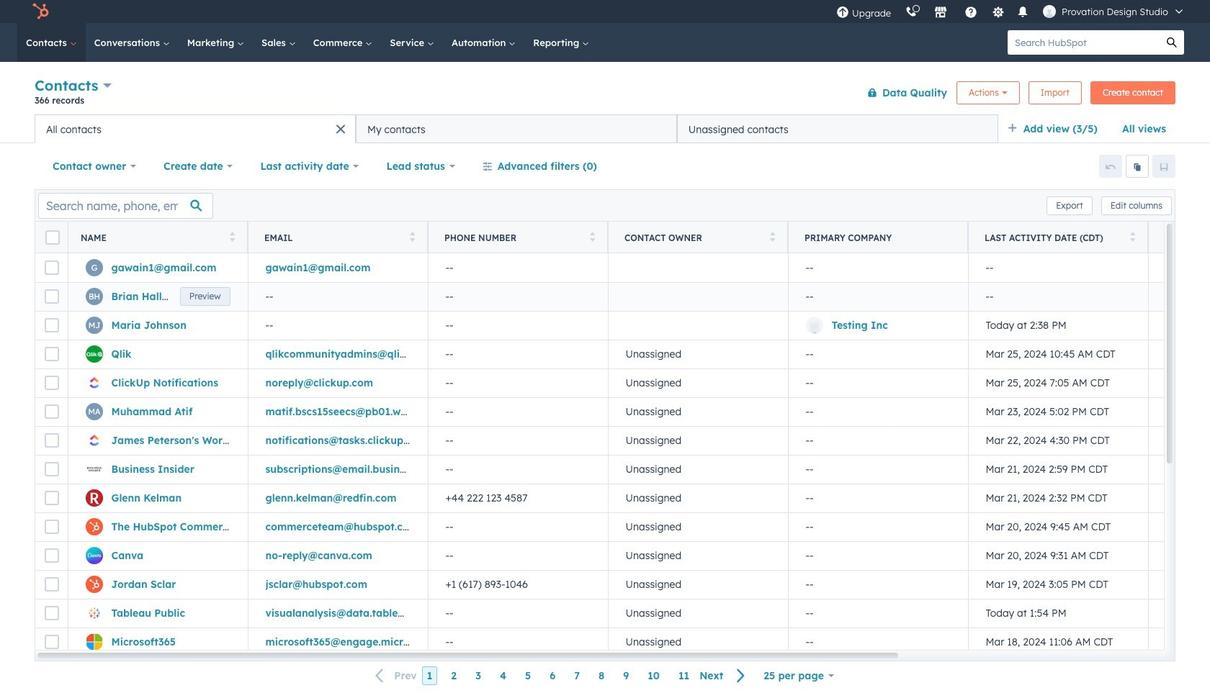Task type: describe. For each thing, give the bounding box(es) containing it.
4 press to sort. element from the left
[[770, 232, 775, 244]]

Search name, phone, email addresses, or company search field
[[38, 193, 213, 219]]

5 press to sort. element from the left
[[1130, 232, 1135, 244]]

pagination navigation
[[367, 667, 755, 686]]

Search HubSpot search field
[[1008, 30, 1160, 55]]

3 press to sort. element from the left
[[590, 232, 595, 244]]

2 press to sort. element from the left
[[410, 232, 415, 244]]

james peterson image
[[1043, 5, 1056, 18]]



Task type: locate. For each thing, give the bounding box(es) containing it.
menu
[[829, 0, 1193, 23]]

3 press to sort. image from the left
[[770, 232, 775, 242]]

press to sort. image
[[590, 232, 595, 242], [1130, 232, 1135, 242]]

1 horizontal spatial press to sort. image
[[410, 232, 415, 242]]

2 press to sort. image from the left
[[1130, 232, 1135, 242]]

1 press to sort. image from the left
[[590, 232, 595, 242]]

press to sort. image
[[229, 232, 235, 242], [410, 232, 415, 242], [770, 232, 775, 242]]

press to sort. element
[[229, 232, 235, 244], [410, 232, 415, 244], [590, 232, 595, 244], [770, 232, 775, 244], [1130, 232, 1135, 244]]

1 horizontal spatial press to sort. image
[[1130, 232, 1135, 242]]

banner
[[35, 74, 1176, 115]]

0 horizontal spatial press to sort. image
[[229, 232, 235, 242]]

1 press to sort. element from the left
[[229, 232, 235, 244]]

2 press to sort. image from the left
[[410, 232, 415, 242]]

2 horizontal spatial press to sort. image
[[770, 232, 775, 242]]

marketplaces image
[[935, 6, 947, 19]]

column header
[[788, 222, 969, 254]]

1 press to sort. image from the left
[[229, 232, 235, 242]]

0 horizontal spatial press to sort. image
[[590, 232, 595, 242]]



Task type: vqa. For each thing, say whether or not it's contained in the screenshot.
second THE "THOSE" from the right
no



